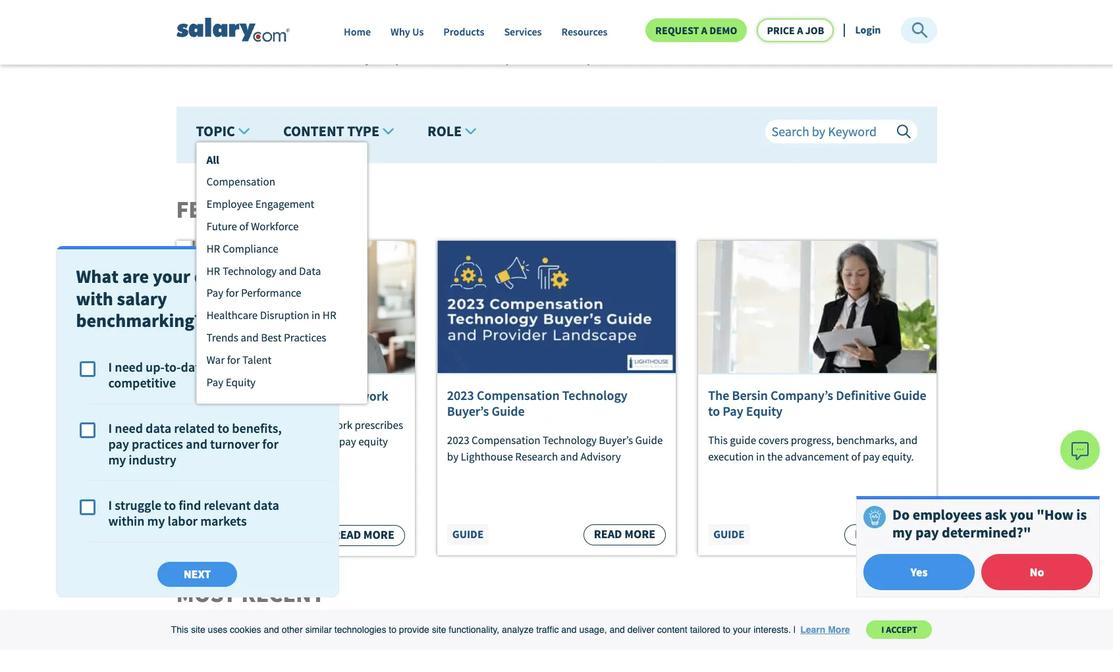 Task type: locate. For each thing, give the bounding box(es) containing it.
struggle
[[115, 497, 161, 514]]

and
[[492, 15, 522, 39], [820, 15, 849, 39], [438, 43, 468, 67], [279, 264, 297, 278], [241, 331, 259, 345], [900, 433, 918, 448], [186, 436, 207, 452], [560, 450, 578, 464], [264, 625, 279, 636], [561, 625, 577, 636], [610, 625, 625, 636]]

need down competitive
[[115, 420, 143, 437]]

search image
[[911, 21, 929, 40], [896, 124, 911, 139]]

0 vertical spatial plunkett
[[210, 388, 259, 404]]

for up healthcare
[[226, 286, 239, 301]]

insights
[[853, 15, 913, 39]]

more for 2023 compensation technology buyer's guide
[[624, 527, 655, 542]]

compensation inside 2023 compensation technology buyer's guide
[[477, 387, 560, 403]]

framework up prescribes
[[324, 388, 388, 404]]

1 horizontal spatial date
[[262, 15, 297, 39]]

1 horizontal spatial practices
[[563, 15, 632, 39]]

read more link for 2023 compensation technology buyer's guide
[[583, 525, 666, 546]]

0 vertical spatial need
[[115, 359, 143, 375]]

1 horizontal spatial industry
[[309, 43, 374, 67]]

i left struggle
[[108, 497, 112, 514]]

functionality,
[[449, 625, 499, 636]]

read more link for the plunkett pay equity framework
[[322, 526, 405, 547]]

0 horizontal spatial industry
[[129, 452, 176, 468]]

0 horizontal spatial up-
[[146, 359, 165, 375]]

guide for the bersin company's definitive guide to pay equity
[[893, 387, 927, 403]]

technology inside 2023 compensation technology buyer's guide
[[562, 387, 627, 403]]

0 horizontal spatial with
[[76, 287, 113, 311]]

i left accept
[[881, 625, 884, 636]]

0 vertical spatial industry
[[309, 43, 374, 67]]

technologies
[[334, 625, 386, 636]]

buyer's inside 2023 compensation technology buyer's guide by lighthouse research and advisory
[[599, 433, 633, 448]]

with left are
[[76, 287, 113, 311]]

1 horizontal spatial a
[[701, 24, 707, 37]]

1 horizontal spatial this
[[708, 433, 728, 448]]

hr technology and data
[[206, 264, 321, 278]]

and inside this guide covers progress, benchmarks, and execution in the advancement of pay equity.
[[900, 433, 918, 448]]

request a demo
[[655, 24, 737, 37]]

featured
[[176, 195, 286, 224]]

0 vertical spatial practices
[[563, 15, 632, 39]]

1 horizontal spatial site
[[432, 625, 446, 636]]

0 vertical spatial compensation
[[206, 175, 275, 189]]

0 vertical spatial buyer's
[[447, 403, 489, 419]]

framework for the plunkett pay equity framework
[[324, 388, 388, 404]]

10 ways ai can be used in talent acquisition image
[[176, 626, 415, 651]]

best
[[261, 331, 282, 345]]

with inside 'stay up-to-date on compensation trends and best practices with the latest research and insights from our team of industry experts and compensation practitioners.'
[[636, 15, 670, 39]]

employees
[[913, 506, 982, 524]]

compensation for 2023 compensation technology buyer's guide
[[477, 387, 560, 403]]

date inside 'stay up-to-date on compensation trends and best practices with the latest research and insights from our team of industry experts and compensation practitioners.'
[[262, 15, 297, 39]]

0 vertical spatial for
[[226, 286, 239, 301]]

1 vertical spatial framework
[[299, 418, 352, 433]]

equity up methodology
[[267, 418, 297, 433]]

2023 compensation technology buyer's guide image
[[437, 241, 676, 374]]

2 horizontal spatial data
[[253, 497, 279, 514]]

the left the demo
[[674, 15, 699, 39]]

pay inside the bersin company's definitive guide to pay equity
[[723, 403, 743, 419]]

pay inside do employees ask you "how is my pay determined?"
[[915, 523, 939, 542]]

0 vertical spatial data
[[209, 359, 235, 375]]

a
[[701, 24, 707, 37], [797, 24, 803, 37], [186, 435, 192, 449]]

1 horizontal spatial read
[[594, 527, 622, 542]]

2 need from the top
[[115, 420, 143, 437]]

my inside i struggle to find relevant data within my labor markets
[[147, 513, 165, 530]]

technology inside 2023 compensation technology buyer's guide by lighthouse research and advisory
[[543, 433, 597, 448]]

to left find
[[164, 497, 176, 514]]

in inside this guide covers progress, benchmarks, and execution in the advancement of pay equity.
[[756, 450, 765, 464]]

2 vertical spatial technology
[[543, 433, 597, 448]]

is
[[1076, 506, 1087, 524]]

a inside the plunkett pay equity framework prescribes a six-step methodology to attain pay equity
[[186, 435, 192, 449]]

pay up methodology
[[248, 418, 265, 433]]

of right future
[[239, 219, 249, 234]]

1 vertical spatial 2023
[[447, 433, 469, 448]]

need down benchmarking?
[[115, 359, 143, 375]]

a left the demo
[[701, 24, 707, 37]]

hr
[[206, 242, 220, 256], [206, 264, 220, 278], [323, 308, 336, 323]]

to left attain
[[297, 435, 307, 449]]

for inside the i need data related to benefits, pay practices and turnover for my industry
[[262, 436, 279, 452]]

1 vertical spatial technology
[[562, 387, 627, 403]]

buyer's for 2023 compensation technology buyer's guide
[[447, 403, 489, 419]]

read more link
[[583, 525, 666, 546], [844, 525, 927, 546], [322, 526, 405, 547]]

plunkett inside the plunkett pay equity framework prescribes a six-step methodology to attain pay equity
[[206, 418, 246, 433]]

to- up team
[[240, 15, 262, 39]]

our
[[217, 43, 243, 67]]

benefits,
[[232, 420, 282, 437]]

0 horizontal spatial a
[[186, 435, 192, 449]]

are
[[122, 265, 149, 289]]

a left six-
[[186, 435, 192, 449]]

compensation up employee
[[206, 175, 275, 189]]

0 horizontal spatial site
[[191, 625, 205, 636]]

i down competitive
[[108, 420, 112, 437]]

1 vertical spatial for
[[227, 353, 240, 367]]

the down covers
[[767, 450, 783, 464]]

0 vertical spatial compensation
[[324, 15, 435, 39]]

to right six-
[[217, 420, 229, 437]]

price a job
[[767, 24, 824, 37]]

my left labor
[[147, 513, 165, 530]]

2 horizontal spatial a
[[797, 24, 803, 37]]

1 need from the top
[[115, 359, 143, 375]]

stay up-to-date on compensation trends and best practices with the latest research and insights from our team of industry experts and compensation practitioners.
[[176, 15, 913, 67]]

to- left war
[[165, 359, 181, 375]]

1 vertical spatial practices
[[132, 436, 183, 452]]

2023
[[447, 387, 474, 403], [447, 433, 469, 448]]

what are your challenges with salary benchmarking? document
[[56, 246, 339, 598]]

pay inside this guide covers progress, benchmarks, and execution in the advancement of pay equity.
[[863, 450, 880, 464]]

data
[[209, 359, 235, 375], [146, 420, 171, 437], [253, 497, 279, 514]]

no
[[1030, 565, 1044, 580]]

data up paper
[[253, 497, 279, 514]]

pay up healthcare
[[206, 286, 223, 301]]

price
[[767, 24, 795, 37]]

1 vertical spatial this
[[171, 625, 188, 636]]

framework
[[324, 388, 388, 404], [299, 418, 352, 433]]

1 horizontal spatial buyer's
[[599, 433, 633, 448]]

gender pay gap: why are women paid less? image
[[437, 626, 676, 651]]

i inside i need up-to-date data to stay competitive
[[108, 359, 112, 375]]

data left related
[[146, 420, 171, 437]]

the for the plunkett pay equity framework
[[186, 388, 207, 404]]

healthcare
[[206, 308, 258, 323]]

2 horizontal spatial read
[[855, 527, 883, 542]]

of inside this guide covers progress, benchmarks, and execution in the advancement of pay equity.
[[851, 450, 861, 464]]

need inside i need up-to-date data to stay competitive
[[115, 359, 143, 375]]

technology
[[223, 264, 277, 278], [562, 387, 627, 403], [543, 433, 597, 448]]

technology for 2023 compensation technology buyer's guide
[[562, 387, 627, 403]]

six-
[[194, 435, 210, 449]]

industry down 'home'
[[309, 43, 374, 67]]

1 horizontal spatial compensation
[[472, 43, 582, 67]]

pay inside the plunkett pay equity framework prescribes a six-step methodology to attain pay equity
[[339, 435, 356, 449]]

compensation up research
[[477, 387, 560, 403]]

0 vertical spatial technology
[[223, 264, 277, 278]]

trends
[[206, 331, 238, 345]]

read more for 2023 compensation technology buyer's guide
[[594, 527, 655, 542]]

your inside what are your challenges with salary benchmarking?
[[153, 265, 190, 289]]

Search by Keyword search field
[[765, 120, 917, 143]]

the inside 'stay up-to-date on compensation trends and best practices with the latest research and insights from our team of industry experts and compensation practitioners.'
[[674, 15, 699, 39]]

read
[[594, 527, 622, 542], [855, 527, 883, 542], [333, 528, 361, 543]]

other
[[282, 625, 303, 636]]

1 horizontal spatial read more link
[[583, 525, 666, 546]]

framework up attain
[[299, 418, 352, 433]]

most
[[176, 580, 236, 609]]

guide for 2023 compensation technology buyer's guide by lighthouse research and advisory
[[635, 433, 663, 448]]

hr down future
[[206, 242, 220, 256]]

1 vertical spatial with
[[76, 287, 113, 311]]

2 2023 from the top
[[447, 433, 469, 448]]

0 vertical spatial with
[[636, 15, 670, 39]]

the up related
[[186, 388, 207, 404]]

practices left six-
[[132, 436, 183, 452]]

i for i struggle to find relevant data within my labor markets
[[108, 497, 112, 514]]

up- inside i need up-to-date data to stay competitive
[[146, 359, 165, 375]]

0 vertical spatial 2023
[[447, 387, 474, 403]]

of down benchmarks,
[[851, 450, 861, 464]]

your right are
[[153, 265, 190, 289]]

1 vertical spatial buyer's
[[599, 433, 633, 448]]

practices up the practitioners. on the top of the page
[[563, 15, 632, 39]]

i for i accept
[[881, 625, 884, 636]]

0 horizontal spatial read more link
[[322, 526, 405, 547]]

0 vertical spatial this
[[708, 433, 728, 448]]

i inside i accept button
[[881, 625, 884, 636]]

buyer's up by
[[447, 403, 489, 419]]

up- up "our"
[[214, 15, 240, 39]]

0 horizontal spatial read more
[[333, 528, 394, 543]]

technology for 2023 compensation technology buyer's guide by lighthouse research and advisory
[[543, 433, 597, 448]]

up- inside 'stay up-to-date on compensation trends and best practices with the latest research and insights from our team of industry experts and compensation practitioners.'
[[214, 15, 240, 39]]

pay right do
[[915, 523, 939, 542]]

what
[[76, 265, 119, 289]]

within
[[108, 513, 145, 530]]

None search field
[[765, 120, 917, 141]]

buyer's inside 2023 compensation technology buyer's guide
[[447, 403, 489, 419]]

0 horizontal spatial to-
[[165, 359, 181, 375]]

the bersin company's definitive guide to pay equity link
[[708, 387, 927, 419]]

and inside 2023 compensation technology buyer's guide by lighthouse research and advisory
[[560, 450, 578, 464]]

most recent
[[176, 580, 325, 609]]

date left war
[[181, 359, 206, 375]]

my up yes
[[892, 523, 912, 542]]

this inside cookieconsent dialog
[[171, 625, 188, 636]]

1 horizontal spatial with
[[636, 15, 670, 39]]

1 vertical spatial need
[[115, 420, 143, 437]]

0 horizontal spatial my
[[108, 452, 126, 468]]

0 vertical spatial hr
[[206, 242, 220, 256]]

guide inside 2023 compensation technology buyer's guide by lighthouse research and advisory
[[635, 433, 663, 448]]

i
[[108, 359, 112, 375], [108, 420, 112, 437], [108, 497, 112, 514], [881, 625, 884, 636]]

to inside the i need data related to benefits, pay practices and turnover for my industry
[[217, 420, 229, 437]]

equity inside the bersin company's definitive guide to pay equity
[[746, 403, 783, 419]]

for right war
[[227, 353, 240, 367]]

hr down hr compliance
[[206, 264, 220, 278]]

1 horizontal spatial read more
[[594, 527, 655, 542]]

pay up struggle
[[108, 436, 129, 452]]

recent
[[241, 580, 325, 609]]

date
[[262, 15, 297, 39], [181, 359, 206, 375]]

1 vertical spatial industry
[[129, 452, 176, 468]]

pay
[[339, 435, 356, 449], [108, 436, 129, 452], [863, 450, 880, 464], [915, 523, 939, 542]]

1 horizontal spatial data
[[209, 359, 235, 375]]

2023 inside 2023 compensation technology buyer's guide
[[447, 387, 474, 403]]

a left job
[[797, 24, 803, 37]]

yes button
[[863, 555, 975, 591]]

i for i need up-to-date data to stay competitive
[[108, 359, 112, 375]]

to inside the bersin company's definitive guide to pay equity
[[708, 403, 720, 419]]

content
[[657, 625, 687, 636]]

do employees ask you "how is my pay determined?" document
[[856, 497, 1100, 598]]

1 vertical spatial hr
[[206, 264, 220, 278]]

site
[[191, 625, 205, 636], [432, 625, 446, 636]]

data inside i need up-to-date data to stay competitive
[[209, 359, 235, 375]]

1 vertical spatial the
[[767, 450, 783, 464]]

i down benchmarking?
[[108, 359, 112, 375]]

industry up struggle
[[129, 452, 176, 468]]

to left provide
[[389, 625, 396, 636]]

0 vertical spatial to-
[[240, 15, 262, 39]]

buyer's up advisory
[[599, 433, 633, 448]]

1 horizontal spatial to-
[[240, 15, 262, 39]]

0 horizontal spatial read
[[333, 528, 361, 543]]

deliver
[[627, 625, 655, 636]]

0 vertical spatial the
[[674, 15, 699, 39]]

services link
[[504, 25, 542, 44]]

to left bersin
[[708, 403, 720, 419]]

buyer's
[[447, 403, 489, 419], [599, 433, 633, 448]]

execution
[[708, 450, 754, 464]]

data for find
[[253, 497, 279, 514]]

related
[[174, 420, 215, 437]]

what are your challenges with salary benchmarking?
[[76, 265, 281, 333]]

1 2023 from the top
[[447, 387, 474, 403]]

competitive
[[108, 375, 176, 391]]

this up execution
[[708, 433, 728, 448]]

i for i need data related to benefits, pay practices and turnover for my industry
[[108, 420, 112, 437]]

plunkett down war for talent
[[210, 388, 259, 404]]

1 vertical spatial data
[[146, 420, 171, 437]]

guide inside 2023 compensation technology buyer's guide
[[492, 403, 525, 419]]

2023 compensation technology buyer's guide by lighthouse research and advisory
[[447, 433, 663, 464]]

0 horizontal spatial practices
[[132, 436, 183, 452]]

to left stay
[[238, 359, 249, 375]]

1 horizontal spatial your
[[733, 625, 751, 636]]

0 vertical spatial of
[[290, 43, 306, 67]]

1 horizontal spatial the
[[767, 450, 783, 464]]

your left interests.
[[733, 625, 751, 636]]

pay right attain
[[339, 435, 356, 449]]

0 vertical spatial date
[[262, 15, 297, 39]]

for right turnover
[[262, 436, 279, 452]]

2 horizontal spatial read more
[[855, 527, 916, 542]]

with
[[636, 15, 670, 39], [76, 287, 113, 311]]

compensation inside 2023 compensation technology buyer's guide by lighthouse research and advisory
[[472, 433, 540, 448]]

date up team
[[262, 15, 297, 39]]

2 vertical spatial for
[[262, 436, 279, 452]]

paper
[[226, 529, 259, 543]]

data down the trends
[[209, 359, 235, 375]]

guide for 2023 compensation technology buyer's guide
[[492, 403, 525, 419]]

read more
[[594, 527, 655, 542], [855, 527, 916, 542], [333, 528, 394, 543]]

site left uses
[[191, 625, 205, 636]]

0 horizontal spatial data
[[146, 420, 171, 437]]

1 vertical spatial compensation
[[477, 387, 560, 403]]

the for the plunkett pay equity framework prescribes a six-step methodology to attain pay equity
[[186, 418, 204, 433]]

the plunkett pay equity framework prescribes a six-step methodology to attain pay equity
[[186, 418, 403, 449]]

1 vertical spatial plunkett
[[206, 418, 246, 433]]

hr up 'practices'
[[323, 308, 336, 323]]

i inside the i need data related to benefits, pay practices and turnover for my industry
[[108, 420, 112, 437]]

1 horizontal spatial my
[[147, 513, 165, 530]]

2 horizontal spatial my
[[892, 523, 912, 542]]

2023 for 2023 compensation technology buyer's guide by lighthouse research and advisory
[[447, 433, 469, 448]]

2 vertical spatial compensation
[[472, 433, 540, 448]]

0 horizontal spatial in
[[311, 308, 320, 323]]

of down on
[[290, 43, 306, 67]]

traffic
[[536, 625, 559, 636]]

2 vertical spatial data
[[253, 497, 279, 514]]

with up the practitioners. on the top of the page
[[636, 15, 670, 39]]

learn
[[800, 625, 825, 636]]

framework inside the plunkett pay equity framework prescribes a six-step methodology to attain pay equity
[[299, 418, 352, 433]]

1 vertical spatial your
[[733, 625, 751, 636]]

read for the plunkett pay equity framework
[[333, 528, 361, 543]]

0 horizontal spatial buyer's
[[447, 403, 489, 419]]

compliance
[[223, 242, 278, 256]]

pay down benchmarks,
[[863, 450, 880, 464]]

equity
[[358, 435, 388, 449]]

1 horizontal spatial in
[[756, 450, 765, 464]]

2 vertical spatial of
[[851, 450, 861, 464]]

the inside the bersin company's definitive guide to pay equity
[[708, 387, 729, 403]]

plunkett up 'step' on the bottom of the page
[[206, 418, 246, 433]]

request a demo link
[[645, 18, 747, 42]]

the left bersin
[[708, 387, 729, 403]]

need inside the i need data related to benefits, pay practices and turnover for my industry
[[115, 420, 143, 437]]

find
[[179, 497, 201, 514]]

compensation up lighthouse
[[472, 433, 540, 448]]

compensation
[[206, 175, 275, 189], [477, 387, 560, 403], [472, 433, 540, 448]]

2 horizontal spatial read more link
[[844, 525, 927, 546]]

compensation
[[324, 15, 435, 39], [472, 43, 582, 67]]

pay down stay
[[261, 388, 282, 404]]

salary
[[117, 287, 167, 311]]

i inside i struggle to find relevant data within my labor markets
[[108, 497, 112, 514]]

1 vertical spatial in
[[756, 450, 765, 464]]

read for 2023 compensation technology buyer's guide
[[594, 527, 622, 542]]

this site uses cookies and other similar technologies to provide site functionality, analyze traffic and usage, and deliver content tailored to your interests. | learn more
[[171, 625, 850, 636]]

my up struggle
[[108, 452, 126, 468]]

equity up covers
[[746, 403, 783, 419]]

up- down benchmarking?
[[146, 359, 165, 375]]

0 horizontal spatial the
[[674, 15, 699, 39]]

1 horizontal spatial up-
[[214, 15, 240, 39]]

buyer's for 2023 compensation technology buyer's guide by lighthouse research and advisory
[[599, 433, 633, 448]]

framework for the plunkett pay equity framework prescribes a six-step methodology to attain pay equity
[[299, 418, 352, 433]]

ask
[[985, 506, 1007, 524]]

industry
[[309, 43, 374, 67], [129, 452, 176, 468]]

this inside this guide covers progress, benchmarks, and execution in the advancement of pay equity.
[[708, 433, 728, 448]]

price a job link
[[757, 18, 834, 42]]

2023 inside 2023 compensation technology buyer's guide by lighthouse research and advisory
[[447, 433, 469, 448]]

guide inside the bersin company's definitive guide to pay equity
[[893, 387, 927, 403]]

1 horizontal spatial of
[[290, 43, 306, 67]]

advancement
[[785, 450, 849, 464]]

practices inside the i need data related to benefits, pay practices and turnover for my industry
[[132, 436, 183, 452]]

0 horizontal spatial your
[[153, 265, 190, 289]]

0 horizontal spatial date
[[181, 359, 206, 375]]

2023 for 2023 compensation technology buyer's guide
[[447, 387, 474, 403]]

0 vertical spatial your
[[153, 265, 190, 289]]

in up 'practices'
[[311, 308, 320, 323]]

industry inside 'stay up-to-date on compensation trends and best practices with the latest research and insights from our team of industry experts and compensation practitioners.'
[[309, 43, 374, 67]]

site right provide
[[432, 625, 446, 636]]

need
[[115, 359, 143, 375], [115, 420, 143, 437]]

0 vertical spatial up-
[[214, 15, 240, 39]]

the inside the plunkett pay equity framework prescribes a six-step methodology to attain pay equity
[[186, 418, 204, 433]]

1 vertical spatial date
[[181, 359, 206, 375]]

pay up guide
[[723, 403, 743, 419]]

1 vertical spatial to-
[[165, 359, 181, 375]]

2 horizontal spatial of
[[851, 450, 861, 464]]

data inside i struggle to find relevant data within my labor markets
[[253, 497, 279, 514]]

in down covers
[[756, 450, 765, 464]]

1 vertical spatial of
[[239, 219, 249, 234]]

best
[[526, 15, 559, 39]]

0 horizontal spatial this
[[171, 625, 188, 636]]

1 vertical spatial up-
[[146, 359, 165, 375]]

white
[[191, 529, 224, 543]]

equity inside the plunkett pay equity framework prescribes a six-step methodology to attain pay equity
[[267, 418, 297, 433]]

0 vertical spatial framework
[[324, 388, 388, 404]]

hr for hr technology and data
[[206, 264, 220, 278]]

this left uses
[[171, 625, 188, 636]]

of
[[290, 43, 306, 67], [239, 219, 249, 234], [851, 450, 861, 464]]

the up six-
[[186, 418, 204, 433]]



Task type: vqa. For each thing, say whether or not it's contained in the screenshot.
WITHIN
yes



Task type: describe. For each thing, give the bounding box(es) containing it.
plunkett for the plunkett pay equity framework prescribes a six-step methodology to attain pay equity
[[206, 418, 246, 433]]

you
[[1010, 506, 1034, 524]]

do
[[892, 506, 910, 524]]

methodology
[[232, 435, 295, 449]]

performance
[[241, 286, 301, 301]]

read more for the plunkett pay equity framework
[[333, 528, 394, 543]]

need for up-
[[115, 359, 143, 375]]

to inside i need up-to-date data to stay competitive
[[238, 359, 249, 375]]

all
[[206, 153, 219, 167]]

to- inside 'stay up-to-date on compensation trends and best practices with the latest research and insights from our team of industry experts and compensation practitioners.'
[[240, 15, 262, 39]]

healthcare disruption in hr
[[206, 308, 336, 323]]

pay down war
[[206, 375, 223, 390]]

for for war
[[227, 353, 240, 367]]

definitive
[[836, 387, 891, 403]]

uses
[[208, 625, 227, 636]]

provide
[[399, 625, 429, 636]]

2 site from the left
[[432, 625, 446, 636]]

need for data
[[115, 420, 143, 437]]

next button
[[157, 562, 237, 587]]

determined?"
[[942, 523, 1031, 542]]

war
[[206, 353, 225, 367]]

a for request
[[701, 24, 707, 37]]

latest
[[703, 15, 746, 39]]

demo
[[710, 24, 737, 37]]

prescribes
[[355, 418, 403, 433]]

to inside i struggle to find relevant data within my labor markets
[[164, 497, 176, 514]]

markets
[[200, 513, 247, 530]]

advisory
[[581, 450, 621, 464]]

talent
[[242, 353, 272, 367]]

this for this site uses cookies and other similar technologies to provide site functionality, analyze traffic and usage, and deliver content tailored to your interests. | learn more
[[171, 625, 188, 636]]

login link
[[855, 23, 881, 36]]

hr for hr compliance
[[206, 242, 220, 256]]

industry inside the i need data related to benefits, pay practices and turnover for my industry
[[129, 452, 176, 468]]

login
[[855, 23, 881, 36]]

of inside 'stay up-to-date on compensation trends and best practices with the latest research and insights from our team of industry experts and compensation practitioners.'
[[290, 43, 306, 67]]

the inside this guide covers progress, benchmarks, and execution in the advancement of pay equity.
[[767, 450, 783, 464]]

job
[[805, 24, 824, 37]]

home
[[344, 25, 371, 38]]

compensation for 2023 compensation technology buyer's guide by lighthouse research and advisory
[[472, 433, 540, 448]]

by
[[447, 450, 458, 464]]

on
[[300, 15, 320, 39]]

2 vertical spatial hr
[[323, 308, 336, 323]]

the plunkett pay equity framework image
[[176, 241, 415, 375]]

us
[[412, 25, 424, 38]]

do employees ask you "how is my pay determined?"
[[892, 506, 1087, 542]]

i need data related to benefits, pay practices and turnover for my industry
[[108, 420, 282, 468]]

pay inside the i need data related to benefits, pay practices and turnover for my industry
[[108, 436, 129, 452]]

to- inside i need up-to-date data to stay competitive
[[165, 359, 181, 375]]

services
[[504, 25, 542, 38]]

equity up the plunkett pay equity framework prescribes a six-step methodology to attain pay equity at the left of page
[[285, 388, 321, 404]]

analyze
[[502, 625, 534, 636]]

trends and best practices
[[206, 331, 326, 345]]

data for to-
[[209, 359, 235, 375]]

bersin
[[732, 387, 768, 403]]

0 horizontal spatial of
[[239, 219, 249, 234]]

more for the plunkett pay equity framework
[[363, 528, 394, 543]]

why
[[391, 25, 410, 38]]

no button
[[981, 555, 1093, 591]]

data inside the i need data related to benefits, pay practices and turnover for my industry
[[146, 420, 171, 437]]

2023 compensation technology buyer's guide link
[[447, 387, 666, 419]]

to right tailored
[[723, 625, 731, 636]]

products
[[443, 25, 484, 38]]

cookieconsent dialog
[[0, 610, 1113, 651]]

your inside cookieconsent dialog
[[733, 625, 751, 636]]

my inside the i need data related to benefits, pay practices and turnover for my industry
[[108, 452, 126, 468]]

"how
[[1037, 506, 1073, 524]]

turnover
[[210, 436, 260, 452]]

war for talent
[[206, 353, 272, 367]]

usage,
[[579, 625, 607, 636]]

practices inside 'stay up-to-date on compensation trends and best practices with the latest research and insights from our team of industry experts and compensation practitioners.'
[[563, 15, 632, 39]]

covers
[[758, 433, 789, 448]]

benchmarks,
[[836, 433, 897, 448]]

1 site from the left
[[191, 625, 205, 636]]

accept
[[886, 625, 917, 636]]

the bersin company's definitive guide to pay equity
[[708, 387, 927, 419]]

employee
[[206, 197, 253, 212]]

trends
[[439, 15, 488, 39]]

this for this guide covers progress, benchmarks, and execution in the advancement of pay equity.
[[708, 433, 728, 448]]

learn more button
[[798, 621, 852, 640]]

experts
[[377, 43, 434, 67]]

and inside the i need data related to benefits, pay practices and turnover for my industry
[[186, 436, 207, 452]]

the essentials of successful compensation plan management| salary.com image
[[698, 626, 937, 651]]

read more for the bersin company's definitive guide to pay equity
[[855, 527, 916, 542]]

why us link
[[391, 25, 424, 44]]

team
[[247, 43, 287, 67]]

type
[[347, 122, 379, 141]]

read for the bersin company's definitive guide to pay equity
[[855, 527, 883, 542]]

interests.
[[754, 625, 791, 636]]

benchmarking?
[[76, 309, 202, 333]]

step
[[210, 435, 230, 449]]

from
[[176, 43, 213, 67]]

the for the bersin company's definitive guide to pay equity
[[708, 387, 729, 403]]

i struggle to find relevant data within my labor markets
[[108, 497, 279, 530]]

relevant
[[204, 497, 251, 514]]

salary.com image
[[176, 18, 289, 43]]

home link
[[344, 25, 371, 44]]

i accept button
[[866, 621, 932, 640]]

1 vertical spatial compensation
[[472, 43, 582, 67]]

equity.
[[882, 450, 914, 464]]

hr compliance
[[206, 242, 278, 256]]

disruption
[[260, 308, 309, 323]]

company's
[[771, 387, 833, 403]]

for for pay
[[226, 286, 239, 301]]

to inside the plunkett pay equity framework prescribes a six-step methodology to attain pay equity
[[297, 435, 307, 449]]

1 vertical spatial search image
[[896, 124, 911, 139]]

this guide covers progress, benchmarks, and execution in the advancement of pay equity.
[[708, 433, 918, 464]]

my inside do employees ask you "how is my pay determined?"
[[892, 523, 912, 542]]

yes
[[911, 565, 928, 580]]

|
[[794, 625, 796, 636]]

research
[[750, 15, 816, 39]]

with inside what are your challenges with salary benchmarking?
[[76, 287, 113, 311]]

0 vertical spatial search image
[[911, 21, 929, 40]]

date inside i need up-to-date data to stay competitive
[[181, 359, 206, 375]]

equity down war for talent
[[226, 375, 256, 390]]

plunkett for the plunkett pay equity framework
[[210, 388, 259, 404]]

data
[[299, 264, 321, 278]]

content type
[[283, 122, 379, 141]]

content
[[283, 122, 344, 141]]

progress,
[[791, 433, 834, 448]]

role
[[428, 122, 462, 141]]

2023 compensation technology buyer's guide
[[447, 387, 627, 419]]

read more link for the bersin company's definitive guide to pay equity
[[844, 525, 927, 546]]

more inside cookieconsent dialog
[[828, 625, 850, 636]]

labor
[[168, 513, 198, 530]]

more for the bersin company's definitive guide to pay equity
[[886, 527, 916, 542]]

white paper
[[191, 529, 259, 543]]

future of workforce
[[206, 219, 299, 234]]

stay
[[176, 15, 210, 39]]

pay inside the plunkett pay equity framework prescribes a six-step methodology to attain pay equity
[[248, 418, 265, 433]]

request
[[655, 24, 699, 37]]

workforce
[[251, 219, 299, 234]]

0 vertical spatial in
[[311, 308, 320, 323]]

0 horizontal spatial compensation
[[324, 15, 435, 39]]

research
[[515, 450, 558, 464]]

a for price
[[797, 24, 803, 37]]

guide
[[730, 433, 756, 448]]

how to continuously monitor pay equity image
[[698, 241, 937, 374]]



